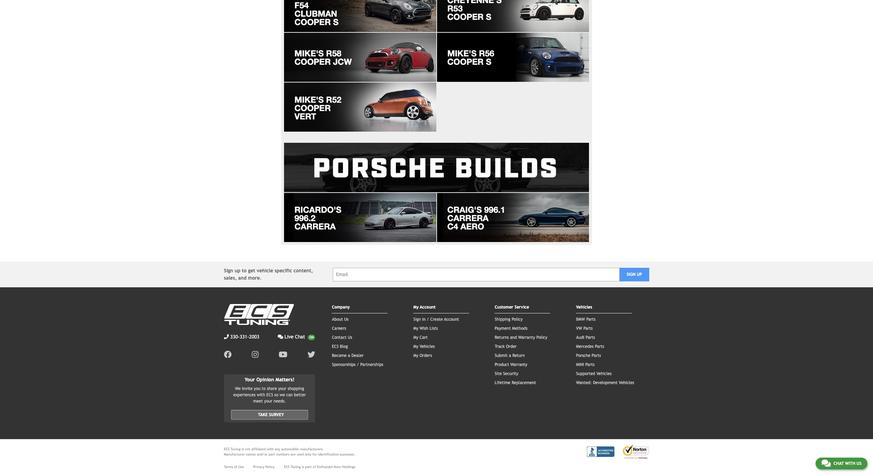 Task type: vqa. For each thing, say whether or not it's contained in the screenshot.
"porsche"
yes



Task type: locate. For each thing, give the bounding box(es) containing it.
not
[[245, 448, 250, 452]]

sign
[[224, 268, 233, 274], [627, 272, 636, 277], [414, 317, 421, 322]]

part down only
[[305, 466, 312, 469]]

0 vertical spatial to
[[242, 268, 247, 274]]

1 a from the left
[[348, 354, 350, 359]]

and up order
[[511, 336, 517, 340]]

parts down mercedes parts
[[592, 354, 602, 359]]

0 horizontal spatial to
[[242, 268, 247, 274]]

warranty down methods
[[519, 336, 536, 340]]

with left any
[[267, 448, 274, 452]]

payment
[[495, 327, 511, 331]]

clubman
[[295, 9, 338, 19]]

1 horizontal spatial with
[[267, 448, 274, 452]]

customer service
[[495, 305, 530, 310]]

0 horizontal spatial tuning
[[231, 448, 241, 452]]

become
[[332, 354, 347, 359]]

my account
[[414, 305, 436, 310]]

0 vertical spatial us
[[344, 317, 349, 322]]

0 vertical spatial and
[[238, 276, 247, 281]]

1 horizontal spatial chat
[[834, 462, 845, 467]]

a left dealer
[[348, 354, 350, 359]]

1 vertical spatial to
[[262, 387, 266, 392]]

part down any
[[269, 453, 275, 457]]

my vehicles link
[[414, 345, 435, 350]]

cooper inside the mike's r56 cooper s
[[448, 57, 484, 66]]

2 a from the left
[[509, 354, 512, 359]]

ecs left so
[[267, 393, 273, 398]]

us right about
[[344, 317, 349, 322]]

0 horizontal spatial /
[[357, 363, 359, 368]]

parts down the porsche parts link
[[586, 363, 595, 368]]

cooper inside cheyenne's r53 cooper s
[[448, 12, 484, 22]]

ecs blog link
[[332, 345, 348, 350]]

any
[[275, 448, 280, 452]]

a
[[348, 354, 350, 359], [509, 354, 512, 359]]

company
[[332, 305, 350, 310]]

vehicle
[[257, 268, 273, 274]]

ecs for ecs tuning is part of enthusiast auto holdings
[[284, 466, 290, 469]]

sign for sign up to get vehicle specific content, sales, and more.
[[224, 268, 233, 274]]

1 my from the top
[[414, 305, 419, 310]]

enthusiast
[[317, 466, 333, 469]]

parts for audi parts
[[586, 336, 595, 340]]

mike's inside mike's r52 cooper vert
[[295, 95, 324, 105]]

2 horizontal spatial policy
[[537, 336, 548, 340]]

account right create
[[444, 317, 459, 322]]

carrera for 996.2
[[295, 222, 336, 232]]

to right you
[[262, 387, 266, 392]]

supported
[[577, 372, 596, 377]]

up inside 'sign up to get vehicle specific content, sales, and more.'
[[235, 268, 241, 274]]

1 horizontal spatial policy
[[512, 317, 523, 322]]

0 vertical spatial chat
[[295, 335, 305, 340]]

0 vertical spatial with
[[257, 393, 265, 398]]

dealer
[[352, 354, 364, 359]]

up inside sign up button
[[637, 272, 643, 277]]

1 horizontal spatial to
[[262, 387, 266, 392]]

2 vertical spatial with
[[846, 462, 856, 467]]

1 of from the left
[[234, 466, 237, 469]]

of left enthusiast
[[313, 466, 316, 469]]

0 horizontal spatial is
[[242, 448, 244, 452]]

mike's inside the mike's r56 cooper s
[[448, 48, 477, 58]]

0 horizontal spatial sign
[[224, 268, 233, 274]]

up for sign up
[[637, 272, 643, 277]]

mike's up vert
[[295, 95, 324, 105]]

1 vertical spatial and
[[511, 336, 517, 340]]

sign inside button
[[627, 272, 636, 277]]

vehicles right development
[[619, 381, 635, 386]]

2 vertical spatial policy
[[266, 466, 275, 469]]

mike's left r58 on the top left of page
[[295, 48, 324, 58]]

only
[[305, 453, 312, 457]]

1 vertical spatial policy
[[537, 336, 548, 340]]

my for my wish lists
[[414, 327, 419, 331]]

in
[[423, 317, 426, 322]]

purposes.
[[340, 453, 355, 457]]

mike's inside "mike's r58 cooper jcw"
[[295, 48, 324, 58]]

1 vertical spatial us
[[348, 336, 353, 340]]

mini
[[577, 363, 585, 368]]

s inside cheyenne's r53 cooper s
[[486, 12, 492, 22]]

of
[[234, 466, 237, 469], [313, 466, 316, 469]]

policy
[[512, 317, 523, 322], [537, 336, 548, 340], [266, 466, 275, 469]]

vehicles
[[577, 305, 593, 310], [420, 345, 435, 350], [597, 372, 612, 377], [619, 381, 635, 386]]

ecs
[[332, 345, 339, 350], [267, 393, 273, 398], [224, 448, 230, 452], [284, 466, 290, 469]]

tuning inside ecs tuning is not affiliated with any automobile manufacturers. manufacturer names and/or part numbers are used only for identification purposes.
[[231, 448, 241, 452]]

parts for porsche parts
[[592, 354, 602, 359]]

twitter logo image
[[308, 351, 315, 359]]

my cart
[[414, 336, 428, 340]]

parts up porsche parts
[[595, 345, 605, 350]]

parts up mercedes parts
[[586, 336, 595, 340]]

wanted: development vehicles
[[577, 381, 635, 386]]

to left get
[[242, 268, 247, 274]]

terms of use link
[[224, 465, 244, 470]]

your right meet
[[264, 399, 273, 404]]

1 horizontal spatial tuning
[[291, 466, 301, 469]]

mike's r52 cooper vert
[[295, 95, 342, 121]]

chat right comments icon
[[834, 462, 845, 467]]

s inside the mike's r56 cooper s
[[486, 57, 492, 66]]

ecs down numbers
[[284, 466, 290, 469]]

1 vertical spatial tuning
[[291, 466, 301, 469]]

wanted:
[[577, 381, 592, 386]]

take survey button
[[231, 411, 309, 420]]

of left the use
[[234, 466, 237, 469]]

tuning down are
[[291, 466, 301, 469]]

1 vertical spatial your
[[264, 399, 273, 404]]

1 horizontal spatial your
[[278, 387, 287, 392]]

cooper for mike's r56
[[448, 57, 484, 66]]

1 horizontal spatial cheyenne's
[[448, 0, 502, 5]]

is left not
[[242, 448, 244, 452]]

a for submit
[[509, 354, 512, 359]]

security
[[504, 372, 519, 377]]

parts for mini parts
[[586, 363, 595, 368]]

1 horizontal spatial carrera
[[448, 214, 489, 223]]

1 vertical spatial is
[[302, 466, 304, 469]]

sign for sign up
[[627, 272, 636, 277]]

warranty down return
[[511, 363, 528, 368]]

terms of use
[[224, 466, 244, 469]]

my left wish
[[414, 327, 419, 331]]

us
[[344, 317, 349, 322], [348, 336, 353, 340], [857, 462, 862, 467]]

/ right in
[[427, 317, 429, 322]]

2 my from the top
[[414, 327, 419, 331]]

my wish lists link
[[414, 327, 438, 331]]

0 vertical spatial part
[[269, 453, 275, 457]]

sales,
[[224, 276, 237, 281]]

mini parts link
[[577, 363, 595, 368]]

lifetime replacement
[[495, 381, 537, 386]]

lists
[[430, 327, 438, 331]]

my for my vehicles
[[414, 345, 419, 350]]

track order
[[495, 345, 517, 350]]

0 vertical spatial /
[[427, 317, 429, 322]]

mike's for cooper jcw
[[295, 48, 324, 58]]

mike's r58 cooper jcw
[[295, 48, 352, 66]]

1 horizontal spatial up
[[637, 272, 643, 277]]

5 my from the top
[[414, 354, 419, 359]]

order
[[506, 345, 517, 350]]

ecs inside ecs tuning is not affiliated with any automobile manufacturers. manufacturer names and/or part numbers are used only for identification purposes.
[[224, 448, 230, 452]]

methods
[[513, 327, 528, 331]]

sponsorships / partnerships
[[332, 363, 384, 368]]

and right sales, at the left of the page
[[238, 276, 247, 281]]

330-331-2003
[[230, 335, 260, 340]]

phone image
[[224, 335, 229, 340]]

0 horizontal spatial cheyenne's
[[295, 0, 349, 2]]

1 horizontal spatial a
[[509, 354, 512, 359]]

opinion
[[257, 377, 274, 383]]

330-331-2003 link
[[224, 334, 260, 341]]

sponsorships
[[332, 363, 356, 368]]

0 horizontal spatial up
[[235, 268, 241, 274]]

us right contact
[[348, 336, 353, 340]]

1 horizontal spatial sign
[[414, 317, 421, 322]]

ecs for ecs blog
[[332, 345, 339, 350]]

audi parts
[[577, 336, 595, 340]]

a left return
[[509, 354, 512, 359]]

1 cheyenne's from the left
[[295, 0, 349, 2]]

0 horizontal spatial a
[[348, 354, 350, 359]]

parts right "bmw"
[[587, 317, 596, 322]]

take
[[258, 413, 268, 418]]

with inside we invite you to share your shopping experiences with ecs so we can better meet your needs.
[[257, 393, 265, 398]]

up
[[235, 268, 241, 274], [637, 272, 643, 277]]

1 vertical spatial account
[[444, 317, 459, 322]]

sign inside 'sign up to get vehicle specific content, sales, and more.'
[[224, 268, 233, 274]]

cooper inside mike's r52 cooper vert
[[295, 103, 331, 113]]

2 horizontal spatial with
[[846, 462, 856, 467]]

2 of from the left
[[313, 466, 316, 469]]

my wish lists
[[414, 327, 438, 331]]

product
[[495, 363, 510, 368]]

0 horizontal spatial of
[[234, 466, 237, 469]]

youtube logo image
[[279, 351, 288, 359]]

0 vertical spatial is
[[242, 448, 244, 452]]

0 vertical spatial policy
[[512, 317, 523, 322]]

vehicles up orders
[[420, 345, 435, 350]]

live
[[285, 335, 294, 340]]

ecs up manufacturer on the left bottom of the page
[[224, 448, 230, 452]]

my left orders
[[414, 354, 419, 359]]

is down the used
[[302, 466, 304, 469]]

carrera inside craig's 996.1 carrera c4 aero
[[448, 214, 489, 223]]

cheyenne's r53 cooper s
[[448, 0, 502, 22]]

3 my from the top
[[414, 336, 419, 340]]

your up the we
[[278, 387, 287, 392]]

policy for privacy policy
[[266, 466, 275, 469]]

parts for mercedes parts
[[595, 345, 605, 350]]

0 horizontal spatial policy
[[266, 466, 275, 469]]

site security link
[[495, 372, 519, 377]]

1 vertical spatial /
[[357, 363, 359, 368]]

1 horizontal spatial of
[[313, 466, 316, 469]]

0 vertical spatial tuning
[[231, 448, 241, 452]]

0 horizontal spatial and
[[238, 276, 247, 281]]

lifetime replacement link
[[495, 381, 537, 386]]

0 vertical spatial account
[[420, 305, 436, 310]]

1 horizontal spatial is
[[302, 466, 304, 469]]

affiliated
[[251, 448, 266, 452]]

names
[[246, 453, 256, 457]]

with up meet
[[257, 393, 265, 398]]

cooper inside "mike's r58 cooper jcw"
[[295, 57, 331, 66]]

tuning for not
[[231, 448, 241, 452]]

ecs left the blog
[[332, 345, 339, 350]]

use
[[239, 466, 244, 469]]

mike's r56 cooper s
[[448, 48, 495, 66]]

tuning up manufacturer on the left bottom of the page
[[231, 448, 241, 452]]

carrera for 996.1
[[448, 214, 489, 223]]

f54
[[295, 0, 309, 10]]

privacy
[[254, 466, 265, 469]]

4 my from the top
[[414, 345, 419, 350]]

mike's
[[295, 48, 324, 58], [448, 48, 477, 58], [295, 95, 324, 105]]

cheyenne's
[[295, 0, 349, 2], [448, 0, 502, 5]]

0 horizontal spatial part
[[269, 453, 275, 457]]

mike's left the r56
[[448, 48, 477, 58]]

chat right "live"
[[295, 335, 305, 340]]

1 vertical spatial with
[[267, 448, 274, 452]]

my for my account
[[414, 305, 419, 310]]

is inside ecs tuning is not affiliated with any automobile manufacturers. manufacturer names and/or part numbers are used only for identification purposes.
[[242, 448, 244, 452]]

2 horizontal spatial sign
[[627, 272, 636, 277]]

0 horizontal spatial with
[[257, 393, 265, 398]]

chat
[[295, 335, 305, 340], [834, 462, 845, 467]]

with
[[257, 393, 265, 398], [267, 448, 274, 452], [846, 462, 856, 467]]

to
[[242, 268, 247, 274], [262, 387, 266, 392]]

my up 'my wish lists'
[[414, 305, 419, 310]]

share
[[267, 387, 277, 392]]

parts right vw
[[584, 327, 593, 331]]

mercedes parts
[[577, 345, 605, 350]]

vehicles up the wanted: development vehicles 'link' at the bottom of page
[[597, 372, 612, 377]]

customer
[[495, 305, 514, 310]]

r52
[[326, 95, 342, 105]]

with right comments icon
[[846, 462, 856, 467]]

2 cheyenne's from the left
[[448, 0, 502, 5]]

1 horizontal spatial part
[[305, 466, 312, 469]]

for
[[313, 453, 317, 457]]

vehicles up bmw parts
[[577, 305, 593, 310]]

is for part
[[302, 466, 304, 469]]

0 vertical spatial your
[[278, 387, 287, 392]]

0 horizontal spatial carrera
[[295, 222, 336, 232]]

/ down dealer
[[357, 363, 359, 368]]

about
[[332, 317, 343, 322]]

1 horizontal spatial account
[[444, 317, 459, 322]]

my left cart
[[414, 336, 419, 340]]

carrera inside ricardo's 996.2 carrera
[[295, 222, 336, 232]]

my orders link
[[414, 354, 432, 359]]

my for my orders
[[414, 354, 419, 359]]

is for not
[[242, 448, 244, 452]]

0 horizontal spatial your
[[264, 399, 273, 404]]

become a dealer
[[332, 354, 364, 359]]

your
[[278, 387, 287, 392], [264, 399, 273, 404]]

account up in
[[420, 305, 436, 310]]

us right comments icon
[[857, 462, 862, 467]]

my down the my cart
[[414, 345, 419, 350]]

0 vertical spatial warranty
[[519, 336, 536, 340]]

track order link
[[495, 345, 517, 350]]



Task type: describe. For each thing, give the bounding box(es) containing it.
us for about us
[[344, 317, 349, 322]]

bmw parts
[[577, 317, 596, 322]]

automobile
[[281, 448, 299, 452]]

cooper inside cheyenne's f54 clubman cooper s
[[295, 17, 331, 27]]

1 horizontal spatial and
[[511, 336, 517, 340]]

wish
[[420, 327, 429, 331]]

audi
[[577, 336, 585, 340]]

s for mike's r56
[[486, 57, 492, 66]]

ecs tuning is not affiliated with any automobile manufacturers. manufacturer names and/or part numbers are used only for identification purposes.
[[224, 448, 355, 457]]

s inside cheyenne's f54 clubman cooper s
[[333, 17, 339, 27]]

blog
[[340, 345, 348, 350]]

tuning for part
[[291, 466, 301, 469]]

996.2
[[295, 214, 316, 223]]

vw parts link
[[577, 327, 593, 331]]

invite
[[242, 387, 253, 392]]

become a dealer link
[[332, 354, 364, 359]]

needs.
[[274, 399, 286, 404]]

audi parts link
[[577, 336, 595, 340]]

we
[[235, 387, 241, 392]]

service
[[515, 305, 530, 310]]

survey
[[269, 413, 284, 418]]

more.
[[248, 276, 262, 281]]

contact us
[[332, 336, 353, 340]]

sponsorships / partnerships link
[[332, 363, 384, 368]]

supported vehicles
[[577, 372, 612, 377]]

1 vertical spatial chat
[[834, 462, 845, 467]]

ecs for ecs tuning is not affiliated with any automobile manufacturers. manufacturer names and/or part numbers are used only for identification purposes.
[[224, 448, 230, 452]]

privacy policy
[[254, 466, 275, 469]]

bmw parts link
[[577, 317, 596, 322]]

and/or
[[257, 453, 268, 457]]

returns and warranty policy
[[495, 336, 548, 340]]

mercedes
[[577, 345, 594, 350]]

sign up button
[[620, 268, 650, 282]]

of inside "terms of use" link
[[234, 466, 237, 469]]

shipping policy
[[495, 317, 523, 322]]

replacement
[[512, 381, 537, 386]]

enthusiast auto holdings link
[[317, 465, 356, 470]]

cart
[[420, 336, 428, 340]]

996.1
[[485, 205, 506, 215]]

us for contact us
[[348, 336, 353, 340]]

comments image
[[278, 335, 283, 340]]

payment methods
[[495, 327, 528, 331]]

contact
[[332, 336, 347, 340]]

s for cheyenne's r53
[[486, 12, 492, 22]]

craig's 996.1 carrera c4 aero
[[448, 205, 506, 232]]

mike's for cooper s
[[448, 48, 477, 58]]

my for my cart
[[414, 336, 419, 340]]

a for become
[[348, 354, 350, 359]]

cheyenne's for f54
[[295, 0, 349, 2]]

your
[[245, 377, 255, 383]]

product warranty
[[495, 363, 528, 368]]

you
[[254, 387, 261, 392]]

instagram logo image
[[252, 351, 259, 359]]

cooper for cheyenne's r53
[[448, 12, 484, 22]]

policy for shipping policy
[[512, 317, 523, 322]]

about us link
[[332, 317, 349, 322]]

to inside 'sign up to get vehicle specific content, sales, and more.'
[[242, 268, 247, 274]]

specific
[[275, 268, 292, 274]]

porsche parts link
[[577, 354, 602, 359]]

can
[[287, 393, 293, 398]]

sign in / create account
[[414, 317, 459, 322]]

porsche parts
[[577, 354, 602, 359]]

cheyenne's for r53
[[448, 0, 502, 5]]

0 horizontal spatial account
[[420, 305, 436, 310]]

my vehicles
[[414, 345, 435, 350]]

sign in / create account link
[[414, 317, 459, 322]]

parts for vw parts
[[584, 327, 593, 331]]

your opinion matters!
[[245, 377, 295, 383]]

site security
[[495, 372, 519, 377]]

manufacturer
[[224, 453, 245, 457]]

are
[[291, 453, 296, 457]]

numbers
[[276, 453, 290, 457]]

get
[[248, 268, 255, 274]]

submit
[[495, 354, 508, 359]]

product warranty link
[[495, 363, 528, 368]]

facebook logo image
[[224, 351, 232, 359]]

sign for sign in / create account
[[414, 317, 421, 322]]

take survey link
[[231, 411, 309, 420]]

ricardo's 996.2 carrera
[[295, 205, 342, 232]]

Email email field
[[333, 268, 620, 282]]

ricardo's
[[295, 205, 342, 215]]

ecs tuning is part of enthusiast auto holdings
[[284, 466, 356, 469]]

matters!
[[276, 377, 295, 383]]

2 vertical spatial us
[[857, 462, 862, 467]]

1 vertical spatial part
[[305, 466, 312, 469]]

create
[[431, 317, 443, 322]]

and inside 'sign up to get vehicle specific content, sales, and more.'
[[238, 276, 247, 281]]

1 vertical spatial warranty
[[511, 363, 528, 368]]

parts for bmw parts
[[587, 317, 596, 322]]

up for sign up to get vehicle specific content, sales, and more.
[[235, 268, 241, 274]]

331-
[[240, 335, 249, 340]]

terms
[[224, 466, 233, 469]]

shipping policy link
[[495, 317, 523, 322]]

track
[[495, 345, 505, 350]]

craig's
[[448, 205, 482, 215]]

2003
[[249, 335, 260, 340]]

ecs inside we invite you to share your shopping experiences with ecs so we can better meet your needs.
[[267, 393, 273, 398]]

ecs tuning image
[[224, 305, 294, 325]]

vw parts
[[577, 327, 593, 331]]

payment methods link
[[495, 327, 528, 331]]

with inside ecs tuning is not affiliated with any automobile manufacturers. manufacturer names and/or part numbers are used only for identification purposes.
[[267, 448, 274, 452]]

0 horizontal spatial chat
[[295, 335, 305, 340]]

better
[[294, 393, 306, 398]]

comments image
[[822, 460, 832, 468]]

take survey
[[258, 413, 284, 418]]

jcw
[[333, 57, 352, 66]]

to inside we invite you to share your shopping experiences with ecs so we can better meet your needs.
[[262, 387, 266, 392]]

porsche
[[577, 354, 591, 359]]

part inside ecs tuning is not affiliated with any automobile manufacturers. manufacturer names and/or part numbers are used only for identification purposes.
[[269, 453, 275, 457]]

1 horizontal spatial /
[[427, 317, 429, 322]]

my orders
[[414, 354, 432, 359]]

orders
[[420, 354, 432, 359]]

meet
[[253, 399, 263, 404]]

cooper for mike's r58
[[295, 57, 331, 66]]

submit a return link
[[495, 354, 525, 359]]

partnerships
[[361, 363, 384, 368]]



